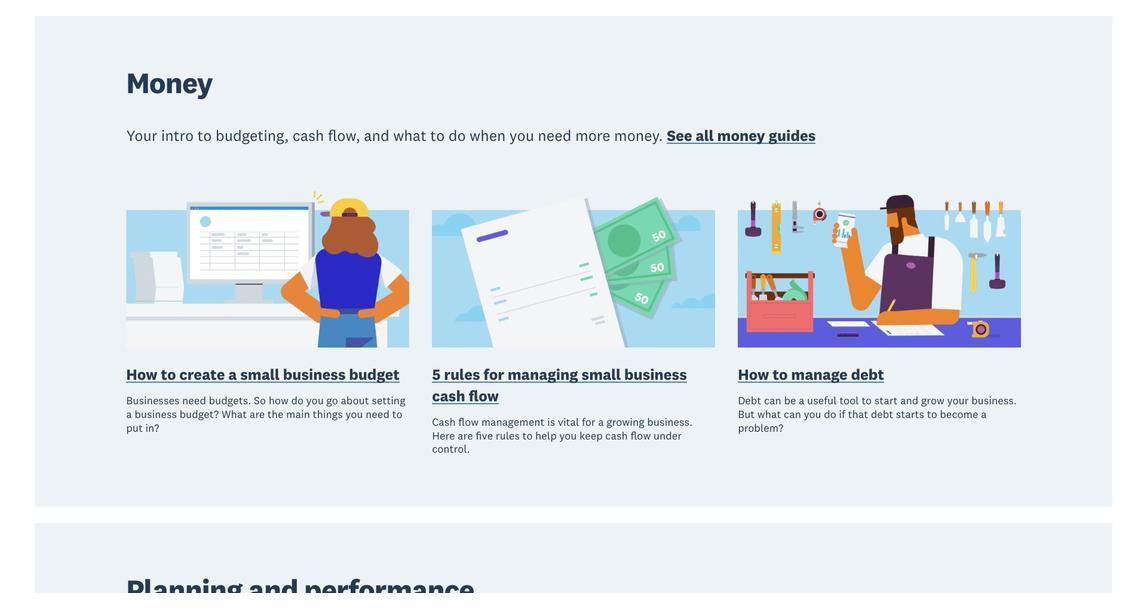 Task type: describe. For each thing, give the bounding box(es) containing it.
to inside 'link'
[[161, 365, 176, 385]]

you right go
[[346, 408, 363, 421]]

be
[[785, 394, 797, 408]]

0 horizontal spatial and
[[364, 126, 390, 145]]

create
[[180, 365, 225, 385]]

a inside the cash flow management is vital for a growing business. here are five rules to help you keep cash flow under control.
[[599, 415, 604, 429]]

put
[[126, 421, 143, 435]]

1 horizontal spatial need
[[366, 408, 390, 421]]

you right when
[[510, 126, 534, 145]]

tool
[[840, 394, 859, 408]]

2 horizontal spatial need
[[538, 126, 572, 145]]

to right starts
[[928, 408, 938, 421]]

to right intro
[[198, 126, 212, 145]]

5 rules for managing small business cash flow link
[[432, 365, 715, 409]]

rules inside 5 rules for managing small business cash flow
[[444, 365, 480, 385]]

for inside the cash flow management is vital for a growing business. here are five rules to help you keep cash flow under control.
[[582, 415, 596, 429]]

budgets.
[[209, 394, 251, 408]]

but
[[738, 408, 755, 421]]

budget
[[349, 365, 400, 385]]

what
[[222, 408, 247, 421]]

so
[[254, 394, 266, 408]]

how for how to create a small business budget
[[126, 365, 158, 385]]

to left when
[[431, 126, 445, 145]]

1 horizontal spatial do
[[449, 126, 466, 145]]

cash inside 5 rules for managing small business cash flow
[[432, 387, 466, 406]]

how to manage debt link
[[738, 365, 885, 387]]

for inside 5 rules for managing small business cash flow
[[484, 365, 505, 385]]

small for a
[[240, 365, 280, 385]]

in?
[[146, 421, 159, 435]]

your
[[948, 394, 969, 408]]

setting
[[372, 394, 406, 408]]

how for how to manage debt
[[738, 365, 770, 385]]

money.
[[614, 126, 663, 145]]

intro
[[161, 126, 194, 145]]

more
[[576, 126, 611, 145]]

managing
[[508, 365, 579, 385]]

keep
[[580, 429, 603, 443]]

0 horizontal spatial can
[[765, 394, 782, 408]]

control.
[[432, 443, 470, 456]]

all
[[696, 126, 714, 145]]

business for 5 rules for managing small business cash flow
[[625, 365, 687, 385]]

is
[[548, 415, 555, 429]]

growing
[[607, 415, 645, 429]]

business. inside debt can be a useful tool to start and grow your business. but what can you do if that debt starts to become a problem?
[[972, 394, 1017, 408]]

a inside businesses need budgets. so how do you go about setting a business budget? what are the main things you need to put in?
[[126, 408, 132, 421]]

businesses need budgets. so how do you go about setting a business budget? what are the main things you need to put in?
[[126, 394, 406, 435]]

0 horizontal spatial need
[[182, 394, 206, 408]]

cash flow management is vital for a growing business. here are five rules to help you keep cash flow under control.
[[432, 415, 693, 456]]

starts
[[897, 408, 925, 421]]

a inside 'link'
[[228, 365, 237, 385]]

do inside debt can be a useful tool to start and grow your business. but what can you do if that debt starts to become a problem?
[[825, 408, 837, 421]]

grow
[[922, 394, 945, 408]]

things
[[313, 408, 343, 421]]

small for managing
[[582, 365, 621, 385]]

money
[[718, 126, 766, 145]]

debt can be a useful tool to start and grow your business. but what can you do if that debt starts to become a problem?
[[738, 394, 1017, 435]]



Task type: locate. For each thing, give the bounding box(es) containing it.
a left in?
[[126, 408, 132, 421]]

1 horizontal spatial business
[[283, 365, 346, 385]]

1 horizontal spatial rules
[[496, 429, 520, 443]]

rules inside the cash flow management is vital for a growing business. here are five rules to help you keep cash flow under control.
[[496, 429, 520, 443]]

for left managing
[[484, 365, 505, 385]]

flow right cash
[[459, 415, 479, 429]]

0 horizontal spatial rules
[[444, 365, 480, 385]]

1 horizontal spatial for
[[582, 415, 596, 429]]

a
[[228, 365, 237, 385], [799, 394, 805, 408], [126, 408, 132, 421], [982, 408, 987, 421], [599, 415, 604, 429]]

a right be
[[799, 394, 805, 408]]

business up 'growing'
[[625, 365, 687, 385]]

rules right 5
[[444, 365, 480, 385]]

0 vertical spatial business.
[[972, 394, 1017, 408]]

you inside debt can be a useful tool to start and grow your business. but what can you do if that debt starts to become a problem?
[[804, 408, 822, 421]]

do
[[449, 126, 466, 145], [291, 394, 304, 408], [825, 408, 837, 421]]

0 vertical spatial cash
[[293, 126, 324, 145]]

cash left flow,
[[293, 126, 324, 145]]

0 horizontal spatial are
[[250, 408, 265, 421]]

flow
[[469, 387, 499, 406], [459, 415, 479, 429], [631, 429, 651, 443]]

2 small from the left
[[582, 365, 621, 385]]

small up 'growing'
[[582, 365, 621, 385]]

business inside businesses need budgets. so how do you go about setting a business budget? what are the main things you need to put in?
[[135, 408, 177, 421]]

need down create
[[182, 394, 206, 408]]

business. right your
[[972, 394, 1017, 408]]

2 how from the left
[[738, 365, 770, 385]]

see all money guides link
[[667, 126, 816, 148]]

can
[[765, 394, 782, 408], [784, 408, 802, 421]]

0 vertical spatial rules
[[444, 365, 480, 385]]

need
[[538, 126, 572, 145], [182, 394, 206, 408], [366, 408, 390, 421]]

money
[[126, 65, 213, 101]]

and right start in the right bottom of the page
[[901, 394, 919, 408]]

small inside 'link'
[[240, 365, 280, 385]]

1 vertical spatial are
[[458, 429, 473, 443]]

1 horizontal spatial small
[[582, 365, 621, 385]]

business up go
[[283, 365, 346, 385]]

1 vertical spatial cash
[[432, 387, 466, 406]]

flow up management
[[469, 387, 499, 406]]

1 small from the left
[[240, 365, 280, 385]]

5 rules for managing small business cash flow
[[432, 365, 687, 406]]

to left help
[[523, 429, 533, 443]]

and inside debt can be a useful tool to start and grow your business. but what can you do if that debt starts to become a problem?
[[901, 394, 919, 408]]

0 horizontal spatial what
[[393, 126, 427, 145]]

about
[[341, 394, 369, 408]]

start
[[875, 394, 898, 408]]

management
[[482, 415, 545, 429]]

debt
[[852, 365, 885, 385], [871, 408, 894, 421]]

do left when
[[449, 126, 466, 145]]

are inside businesses need budgets. so how do you go about setting a business budget? what are the main things you need to put in?
[[250, 408, 265, 421]]

0 horizontal spatial small
[[240, 365, 280, 385]]

2 horizontal spatial do
[[825, 408, 837, 421]]

when
[[470, 126, 506, 145]]

help
[[536, 429, 557, 443]]

are
[[250, 408, 265, 421], [458, 429, 473, 443]]

cash inside the cash flow management is vital for a growing business. here are five rules to help you keep cash flow under control.
[[606, 429, 628, 443]]

see
[[667, 126, 693, 145]]

budgeting,
[[216, 126, 289, 145]]

1 vertical spatial for
[[582, 415, 596, 429]]

1 horizontal spatial and
[[901, 394, 919, 408]]

cash
[[432, 415, 456, 429]]

0 horizontal spatial business
[[135, 408, 177, 421]]

0 horizontal spatial cash
[[293, 126, 324, 145]]

how up debt
[[738, 365, 770, 385]]

are inside the cash flow management is vital for a growing business. here are five rules to help you keep cash flow under control.
[[458, 429, 473, 443]]

the
[[268, 408, 284, 421]]

small up so
[[240, 365, 280, 385]]

how to create a small business budget link
[[126, 365, 400, 387]]

and right flow,
[[364, 126, 390, 145]]

can left be
[[765, 394, 782, 408]]

0 vertical spatial debt
[[852, 365, 885, 385]]

problem?
[[738, 421, 784, 435]]

budget?
[[180, 408, 219, 421]]

rules
[[444, 365, 480, 385], [496, 429, 520, 443]]

debt right "that"
[[871, 408, 894, 421]]

business.
[[972, 394, 1017, 408], [648, 415, 693, 429]]

1 horizontal spatial are
[[458, 429, 473, 443]]

1 vertical spatial business.
[[648, 415, 693, 429]]

how to create a small business budget
[[126, 365, 400, 385]]

1 how from the left
[[126, 365, 158, 385]]

0 vertical spatial what
[[393, 126, 427, 145]]

what
[[393, 126, 427, 145], [758, 408, 782, 421]]

1 vertical spatial rules
[[496, 429, 520, 443]]

your intro to budgeting, cash flow, and what to do when you need more money. see all money guides
[[126, 126, 816, 145]]

1 vertical spatial what
[[758, 408, 782, 421]]

business. right 'growing'
[[648, 415, 693, 429]]

how inside 'link'
[[126, 365, 158, 385]]

small
[[240, 365, 280, 385], [582, 365, 621, 385]]

2 horizontal spatial cash
[[606, 429, 628, 443]]

you left go
[[306, 394, 324, 408]]

debt
[[738, 394, 762, 408]]

vital
[[558, 415, 580, 429]]

if
[[840, 408, 846, 421]]

to up businesses
[[161, 365, 176, 385]]

manage
[[792, 365, 848, 385]]

to up be
[[773, 365, 788, 385]]

are left five
[[458, 429, 473, 443]]

0 vertical spatial for
[[484, 365, 505, 385]]

1 horizontal spatial how
[[738, 365, 770, 385]]

need down budget
[[366, 408, 390, 421]]

a left 'growing'
[[599, 415, 604, 429]]

here
[[432, 429, 455, 443]]

1 vertical spatial debt
[[871, 408, 894, 421]]

1 horizontal spatial what
[[758, 408, 782, 421]]

that
[[849, 408, 869, 421]]

for right the vital at the bottom
[[582, 415, 596, 429]]

a right the become
[[982, 408, 987, 421]]

main
[[286, 408, 310, 421]]

0 horizontal spatial business.
[[648, 415, 693, 429]]

flow inside 5 rules for managing small business cash flow
[[469, 387, 499, 406]]

under
[[654, 429, 682, 443]]

useful
[[808, 394, 837, 408]]

business left budget?
[[135, 408, 177, 421]]

are left the
[[250, 408, 265, 421]]

5
[[432, 365, 441, 385]]

you inside the cash flow management is vital for a growing business. here are five rules to help you keep cash flow under control.
[[560, 429, 577, 443]]

how
[[126, 365, 158, 385], [738, 365, 770, 385]]

2 vertical spatial cash
[[606, 429, 628, 443]]

small inside 5 rules for managing small business cash flow
[[582, 365, 621, 385]]

how to manage debt
[[738, 365, 885, 385]]

do left if
[[825, 408, 837, 421]]

go
[[327, 394, 338, 408]]

what inside debt can be a useful tool to start and grow your business. but what can you do if that debt starts to become a problem?
[[758, 408, 782, 421]]

cash down 5
[[432, 387, 466, 406]]

1 horizontal spatial business.
[[972, 394, 1017, 408]]

1 horizontal spatial can
[[784, 408, 802, 421]]

you right is
[[560, 429, 577, 443]]

flow left under
[[631, 429, 651, 443]]

0 horizontal spatial for
[[484, 365, 505, 385]]

cash right 'keep' at the bottom right of the page
[[606, 429, 628, 443]]

cash
[[293, 126, 324, 145], [432, 387, 466, 406], [606, 429, 628, 443]]

how up businesses
[[126, 365, 158, 385]]

to inside the cash flow management is vital for a growing business. here are five rules to help you keep cash flow under control.
[[523, 429, 533, 443]]

your
[[126, 126, 157, 145]]

for
[[484, 365, 505, 385], [582, 415, 596, 429]]

business inside 5 rules for managing small business cash flow
[[625, 365, 687, 385]]

do right the how
[[291, 394, 304, 408]]

0 horizontal spatial how
[[126, 365, 158, 385]]

to
[[198, 126, 212, 145], [431, 126, 445, 145], [161, 365, 176, 385], [773, 365, 788, 385], [862, 394, 872, 408], [392, 408, 403, 421], [928, 408, 938, 421], [523, 429, 533, 443]]

1 vertical spatial and
[[901, 394, 919, 408]]

business for how to create a small business budget
[[283, 365, 346, 385]]

debt up start in the right bottom of the page
[[852, 365, 885, 385]]

debt inside debt can be a useful tool to start and grow your business. but what can you do if that debt starts to become a problem?
[[871, 408, 894, 421]]

you
[[510, 126, 534, 145], [306, 394, 324, 408], [346, 408, 363, 421], [804, 408, 822, 421], [560, 429, 577, 443]]

need left more
[[538, 126, 572, 145]]

business
[[283, 365, 346, 385], [625, 365, 687, 385], [135, 408, 177, 421]]

do inside businesses need budgets. so how do you go about setting a business budget? what are the main things you need to put in?
[[291, 394, 304, 408]]

0 vertical spatial are
[[250, 408, 265, 421]]

how
[[269, 394, 289, 408]]

0 horizontal spatial do
[[291, 394, 304, 408]]

become
[[940, 408, 979, 421]]

to right about
[[392, 408, 403, 421]]

and
[[364, 126, 390, 145], [901, 394, 919, 408]]

business. inside the cash flow management is vital for a growing business. here are five rules to help you keep cash flow under control.
[[648, 415, 693, 429]]

guides
[[769, 126, 816, 145]]

0 vertical spatial and
[[364, 126, 390, 145]]

business inside 'link'
[[283, 365, 346, 385]]

businesses
[[126, 394, 180, 408]]

five
[[476, 429, 493, 443]]

1 horizontal spatial cash
[[432, 387, 466, 406]]

can left useful
[[784, 408, 802, 421]]

rules right five
[[496, 429, 520, 443]]

flow,
[[328, 126, 360, 145]]

you right be
[[804, 408, 822, 421]]

to inside businesses need budgets. so how do you go about setting a business budget? what are the main things you need to put in?
[[392, 408, 403, 421]]

to right tool
[[862, 394, 872, 408]]

a up budgets.
[[228, 365, 237, 385]]

2 horizontal spatial business
[[625, 365, 687, 385]]



Task type: vqa. For each thing, say whether or not it's contained in the screenshot.
"images" within View and download images of Xero offices, our leadership team and product.
no



